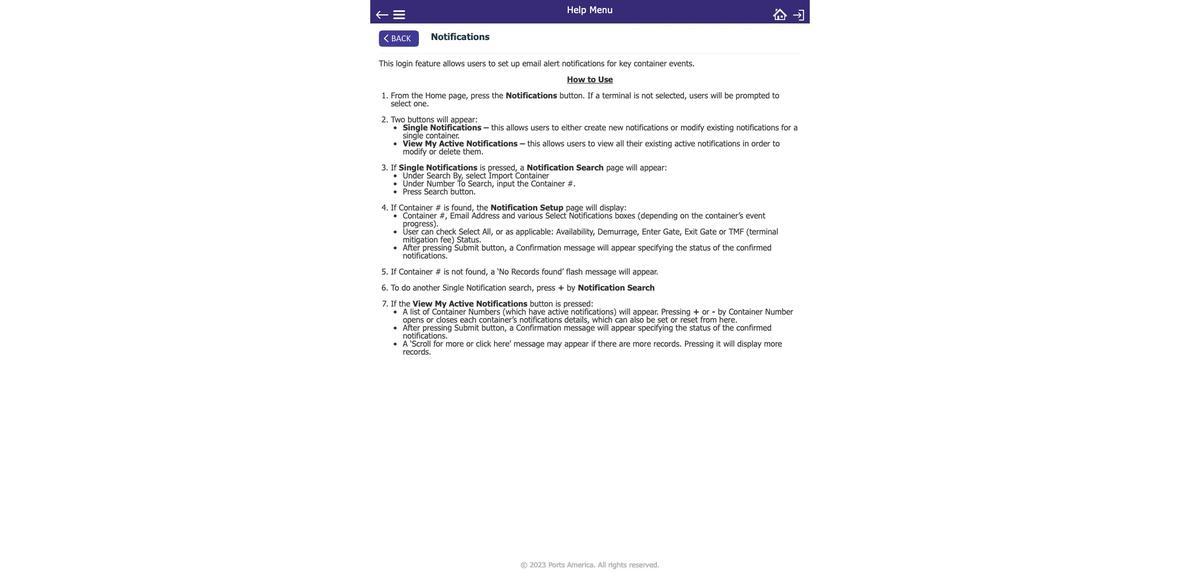 Task type: vqa. For each thing, say whether or not it's contained in the screenshot.
port
no



Task type: locate. For each thing, give the bounding box(es) containing it.
single up the press
[[399, 163, 424, 172]]

active right have
[[548, 307, 569, 317]]

which
[[592, 315, 613, 325]]

active down 'selected,'
[[675, 139, 695, 148]]

for
[[607, 59, 617, 68], [782, 123, 791, 132], [434, 339, 443, 349]]

#
[[436, 203, 441, 213], [436, 267, 441, 277]]

1 horizontal spatial this
[[528, 139, 540, 148]]

records
[[512, 267, 539, 277]]

2 submit from the top
[[455, 323, 479, 333]]

is
[[634, 91, 639, 100], [480, 163, 486, 172], [444, 203, 449, 213], [444, 267, 449, 277], [556, 299, 561, 309]]

1 confirmation from the top
[[516, 243, 562, 253]]

allows up pressed,
[[507, 123, 528, 132]]

2 status from the top
[[690, 323, 711, 333]]

submit inside if container # is found, the notification setup page will display: container #, email address and various select notifications boxes (depending on the container's event progress). user can check select all, or as applicable: availability, demurrage, enter gate, exit gate or tmf (terminal mitigation fee) status. after pressing submit button, a confirmation message will appear specifying the status of the confirmed notifications.
[[455, 243, 479, 253]]

or inside "after pressing submit button, a confirmation message will appear specifying the status of the confirmed notifications. a 'scroll for more or click here' message may appear if there are more records. pressing it will display more records."
[[467, 339, 474, 349]]

1 horizontal spatial allows
[[507, 123, 528, 132]]

0 horizontal spatial appear:
[[451, 115, 478, 124]]

notifications
[[431, 31, 490, 42], [506, 91, 557, 100], [430, 123, 482, 132], [466, 139, 518, 148], [426, 163, 478, 172], [569, 211, 613, 221], [476, 299, 528, 309]]

1 more from the left
[[446, 339, 464, 349]]

not inside button.  if a terminal is not selected, users will be prompted to select one.
[[642, 91, 653, 100]]

0 vertical spatial status
[[690, 243, 711, 253]]

0 horizontal spatial –
[[484, 123, 489, 132]]

a inside 'this allows users to either create new notifications or modify existing notifications for a single container.'
[[794, 123, 798, 132]]

container's inside by container number opens or closes each container's notifications details, which can also be set or reset from here.
[[479, 315, 517, 325]]

menu
[[590, 4, 613, 15]]

0 horizontal spatial for
[[434, 339, 443, 349]]

help menu banner
[[370, 0, 810, 23]]

more right the are
[[633, 339, 651, 349]]

specifying
[[638, 243, 673, 253], [638, 323, 673, 333]]

records. down reset
[[654, 339, 682, 349]]

or inside "this allows users to view all their existing active notifications in order to modify or delete them."
[[429, 147, 437, 156]]

status left here.
[[690, 323, 711, 333]]

0 horizontal spatial to
[[391, 283, 399, 293]]

0 horizontal spatial more
[[446, 339, 464, 349]]

button
[[530, 299, 553, 309]]

confirmation down applicable:
[[516, 243, 562, 253]]

0 horizontal spatial be
[[647, 315, 655, 325]]

modify inside 'this allows users to either create new notifications or modify existing notifications for a single container.'
[[681, 123, 705, 132]]

a
[[403, 307, 408, 317], [403, 339, 408, 349]]

1 horizontal spatial not
[[642, 91, 653, 100]]

found'
[[542, 267, 564, 277]]

2 confirmed from the top
[[737, 323, 772, 333]]

1 vertical spatial number
[[766, 307, 794, 317]]

a left 'scroll
[[403, 339, 408, 349]]

notification up as
[[491, 203, 538, 213]]

this inside 'this allows users to either create new notifications or modify existing notifications for a single container.'
[[492, 123, 504, 132]]

or left click
[[467, 339, 474, 349]]

by
[[567, 283, 576, 293], [718, 307, 727, 317]]

pressing up 'scroll
[[423, 323, 452, 333]]

0 vertical spatial this
[[492, 123, 504, 132]]

0 vertical spatial for
[[607, 59, 617, 68]]

1 vertical spatial be
[[647, 315, 655, 325]]

or down 'selected,'
[[671, 123, 678, 132]]

1 vertical spatial active
[[548, 307, 569, 317]]

set right also
[[658, 315, 668, 325]]

0 vertical spatial set
[[498, 59, 509, 68]]

appear left if
[[565, 339, 589, 349]]

active inside "this allows users to view all their existing active notifications in order to modify or delete them."
[[675, 139, 695, 148]]

details,
[[565, 315, 590, 325]]

confirmed down (terminal
[[737, 243, 772, 253]]

after down list
[[403, 323, 420, 333]]

not down fee)
[[452, 267, 463, 277]]

2 after from the top
[[403, 323, 420, 333]]

confirmed inside if container # is found, the notification setup page will display: container #, email address and various select notifications boxes (depending on the container's event progress). user can check select all, or as applicable: availability, demurrage, enter gate, exit gate or tmf (terminal mitigation fee) status. after pressing submit button, a confirmation message will appear specifying the status of the confirmed notifications.
[[737, 243, 772, 253]]

©
[[521, 560, 528, 569]]

pressing
[[662, 307, 691, 317], [685, 339, 714, 349]]

allows inside "this allows users to view all their existing active notifications in order to modify or delete them."
[[543, 139, 565, 148]]

demurrage,
[[598, 227, 640, 237]]

0 horizontal spatial modify
[[403, 147, 427, 156]]

to left use
[[588, 75, 596, 84]]

under up progress).
[[403, 179, 424, 188]]

notification inside if container # is found, the notification setup page will display: container #, email address and various select notifications boxes (depending on the container's event progress). user can check select all, or as applicable: availability, demurrage, enter gate, exit gate or tmf (terminal mitigation fee) status. after pressing submit button, a confirmation message will appear specifying the status of the confirmed notifications.
[[491, 203, 538, 213]]

page for search
[[607, 163, 624, 172]]

view down buttons
[[403, 139, 423, 148]]

1 vertical spatial single
[[399, 163, 424, 172]]

search down "this allows users to view all their existing active notifications in order to modify or delete them."
[[577, 163, 604, 172]]

0 vertical spatial +
[[558, 283, 565, 293]]

0 vertical spatial not
[[642, 91, 653, 100]]

specifying down enter
[[638, 243, 673, 253]]

to left view
[[588, 139, 595, 148]]

active
[[675, 139, 695, 148], [548, 307, 569, 317]]

notifications
[[562, 59, 605, 68], [626, 123, 669, 132], [737, 123, 779, 132], [698, 139, 741, 148], [520, 315, 562, 325]]

press up button
[[537, 283, 556, 293]]

2 under from the top
[[403, 179, 424, 188]]

0 vertical spatial container's
[[706, 211, 744, 221]]

0 vertical spatial active
[[439, 139, 464, 148]]

existing inside "this allows users to view all their existing active notifications in order to modify or delete them."
[[645, 139, 672, 148]]

search left by,
[[427, 171, 451, 180]]

number right here.
[[766, 307, 794, 317]]

1 button, from the top
[[482, 243, 507, 253]]

1 vertical spatial select
[[459, 227, 480, 237]]

+
[[558, 283, 565, 293], [693, 307, 700, 317]]

# inside if container # is found, the notification setup page will display: container #, email address and various select notifications boxes (depending on the container's event progress). user can check select all, or as applicable: availability, demurrage, enter gate, exit gate or tmf (terminal mitigation fee) status. after pressing submit button, a confirmation message will appear specifying the status of the confirmed notifications.
[[436, 203, 441, 213]]

active up each
[[449, 299, 474, 309]]

0 vertical spatial can
[[422, 227, 434, 237]]

select
[[391, 99, 411, 108], [466, 171, 486, 180]]

1 vertical spatial not
[[452, 267, 463, 277]]

1 horizontal spatial page
[[607, 163, 624, 172]]

# up the another
[[436, 267, 441, 277]]

0 horizontal spatial by
[[567, 283, 576, 293]]

1 horizontal spatial number
[[766, 307, 794, 317]]

press right page,
[[471, 91, 490, 100]]

found, left 'no
[[466, 267, 488, 277]]

of
[[713, 243, 720, 253], [423, 307, 430, 317], [713, 323, 720, 333]]

0 vertical spatial found,
[[452, 203, 474, 213]]

users inside "this allows users to view all their existing active notifications in order to modify or delete them."
[[567, 139, 586, 148]]

or left 'delete'
[[429, 147, 437, 156]]

notifications inside if container # is found, the notification setup page will display: container #, email address and various select notifications boxes (depending on the container's event progress). user can check select all, or as applicable: availability, demurrage, enter gate, exit gate or tmf (terminal mitigation fee) status. after pressing submit button, a confirmation message will appear specifying the status of the confirmed notifications.
[[569, 211, 613, 221]]

existing
[[707, 123, 734, 132], [645, 139, 672, 148]]

appear: inside if single notifications is pressed, a notification search page will appear: under search by, select import container under number to search, input the container #. press search button.
[[640, 163, 668, 172]]

can
[[422, 227, 434, 237], [615, 315, 628, 325]]

container's inside if container # is found, the notification setup page will display: container #, email address and various select notifications boxes (depending on the container's event progress). user can check select all, or as applicable: availability, demurrage, enter gate, exit gate or tmf (terminal mitigation fee) status. after pressing submit button, a confirmation message will appear specifying the status of the confirmed notifications.
[[706, 211, 744, 221]]

number inside by container number opens or closes each container's notifications details, which can also be set or reset from here.
[[766, 307, 794, 317]]

submit up click
[[455, 323, 479, 333]]

have
[[529, 307, 546, 317]]

2 vertical spatial allows
[[543, 139, 565, 148]]

existing inside 'this allows users to either create new notifications or modify existing notifications for a single container.'
[[707, 123, 734, 132]]

search right the press
[[424, 187, 448, 196]]

1 vertical spatial button.
[[451, 187, 476, 196]]

users down either
[[567, 139, 586, 148]]

page down all
[[607, 163, 624, 172]]

or inside 'this allows users to either create new notifications or modify existing notifications for a single container.'
[[671, 123, 678, 132]]

press
[[471, 91, 490, 100], [537, 283, 556, 293]]

appear up the are
[[612, 323, 636, 333]]

1 pressing from the top
[[423, 243, 452, 253]]

confirmation inside if container # is found, the notification setup page will display: container #, email address and various select notifications boxes (depending on the container's event progress). user can check select all, or as applicable: availability, demurrage, enter gate, exit gate or tmf (terminal mitigation fee) status. after pressing submit button, a confirmation message will appear specifying the status of the confirmed notifications.
[[516, 243, 562, 253]]

more down closes
[[446, 339, 464, 349]]

1 vertical spatial –
[[520, 139, 525, 148]]

notifications inside by container number opens or closes each container's notifications details, which can also be set or reset from here.
[[520, 315, 562, 325]]

0 vertical spatial select
[[391, 99, 411, 108]]

found, inside if container # is found, the notification setup page will display: container #, email address and various select notifications boxes (depending on the container's event progress). user can check select all, or as applicable: availability, demurrage, enter gate, exit gate or tmf (terminal mitigation fee) status. after pressing submit button, a confirmation message will appear specifying the status of the confirmed notifications.
[[452, 203, 474, 213]]

0 vertical spatial specifying
[[638, 243, 673, 253]]

2 horizontal spatial allows
[[543, 139, 565, 148]]

if inside if single notifications is pressed, a notification search page will appear: under search by, select import container under number to search, input the container #. press search button.
[[391, 163, 397, 172]]

page inside if container # is found, the notification setup page will display: container #, email address and various select notifications boxes (depending on the container's event progress). user can check select all, or as applicable: availability, demurrage, enter gate, exit gate or tmf (terminal mitigation fee) status. after pressing submit button, a confirmation message will appear specifying the status of the confirmed notifications.
[[566, 203, 583, 213]]

1 vertical spatial a
[[403, 339, 408, 349]]

0 horizontal spatial page
[[566, 203, 583, 213]]

order
[[752, 139, 771, 148]]

1 vertical spatial button,
[[482, 323, 507, 333]]

a inside if container # is found, the notification setup page will display: container #, email address and various select notifications boxes (depending on the container's event progress). user can check select all, or as applicable: availability, demurrage, enter gate, exit gate or tmf (terminal mitigation fee) status. after pressing submit button, a confirmation message will appear specifying the status of the confirmed notifications.
[[510, 243, 514, 253]]

appear: down 'their' on the right of page
[[640, 163, 668, 172]]

of down gate
[[713, 243, 720, 253]]

the
[[412, 91, 423, 100], [492, 91, 504, 100], [517, 179, 529, 188], [477, 203, 488, 213], [692, 211, 703, 221], [676, 243, 687, 253], [723, 243, 734, 253], [399, 299, 410, 309], [676, 323, 687, 333], [723, 323, 734, 333]]

allows inside 'this allows users to either create new notifications or modify existing notifications for a single container.'
[[507, 123, 528, 132]]

0 horizontal spatial can
[[422, 227, 434, 237]]

1 horizontal spatial more
[[633, 339, 651, 349]]

1 vertical spatial specifying
[[638, 323, 673, 333]]

page inside if single notifications is pressed, a notification search page will appear: under search by, select import container under number to search, input the container #. press search button.
[[607, 163, 624, 172]]

is inside button.  if a terminal is not selected, users will be prompted to select one.
[[634, 91, 639, 100]]

1 # from the top
[[436, 203, 441, 213]]

if for if single notifications is pressed, a notification search page will appear: under search by, select import container under number to search, input the container #. press search button.
[[391, 163, 397, 172]]

1 horizontal spatial to
[[457, 179, 466, 188]]

more right "display"
[[764, 339, 783, 349]]

2 vertical spatial of
[[713, 323, 720, 333]]

single inside if single notifications is pressed, a notification search page will appear: under search by, select import container under number to search, input the container #. press search button.
[[399, 163, 424, 172]]

select left "all,"
[[459, 227, 480, 237]]

reset
[[681, 315, 698, 325]]

if
[[588, 91, 593, 100], [391, 163, 397, 172], [391, 203, 397, 213], [391, 267, 397, 277], [391, 299, 397, 309]]

this up view my active notifications –
[[492, 123, 504, 132]]

container left #.
[[531, 179, 565, 188]]

#.
[[568, 179, 576, 188]]

– up if single notifications is pressed, a notification search page will appear: under search by, select import container under number to search, input the container #. press search button.
[[520, 139, 525, 148]]

of inside "after pressing submit button, a confirmation message will appear specifying the status of the confirmed notifications. a 'scroll for more or click here' message may appear if there are more records. pressing it will display more records."
[[713, 323, 720, 333]]

my
[[425, 139, 437, 148], [435, 299, 447, 309]]

this allows users to either create new notifications or modify existing notifications for a single container.
[[403, 123, 798, 140]]

2 a from the top
[[403, 339, 408, 349]]

0 vertical spatial button.
[[560, 91, 585, 100]]

press
[[403, 187, 422, 196]]

button. inside button.  if a terminal is not selected, users will be prompted to select one.
[[560, 91, 585, 100]]

appear. down enter
[[633, 267, 659, 277]]

container's up 'tmf'
[[706, 211, 744, 221]]

2 more from the left
[[633, 339, 651, 349]]

button, inside if container # is found, the notification setup page will display: container #, email address and various select notifications boxes (depending on the container's event progress). user can check select all, or as applicable: availability, demurrage, enter gate, exit gate or tmf (terminal mitigation fee) status. after pressing submit button, a confirmation message will appear specifying the status of the confirmed notifications.
[[482, 243, 507, 253]]

a inside if single notifications is pressed, a notification search page will appear: under search by, select import container under number to search, input the container #. press search button.
[[520, 163, 524, 172]]

modify inside "this allows users to view all their existing active notifications in order to modify or delete them."
[[403, 147, 427, 156]]

by container number opens or closes each container's notifications details, which can also be set or reset from here.
[[403, 307, 794, 325]]

0 vertical spatial modify
[[681, 123, 705, 132]]

2 horizontal spatial for
[[782, 123, 791, 132]]

to right prompted in the right top of the page
[[773, 91, 780, 100]]

notifications up order
[[737, 123, 779, 132]]

1 vertical spatial notifications.
[[403, 331, 448, 341]]

1 vertical spatial after
[[403, 323, 420, 333]]

records. down opens
[[403, 347, 431, 357]]

2 specifying from the top
[[638, 323, 673, 333]]

specifying inside if container # is found, the notification setup page will display: container #, email address and various select notifications boxes (depending on the container's event progress). user can check select all, or as applicable: availability, demurrage, enter gate, exit gate or tmf (terminal mitigation fee) status. after pressing submit button, a confirmation message will appear specifying the status of the confirmed notifications.
[[638, 243, 673, 253]]

0 horizontal spatial number
[[427, 179, 455, 188]]

1 horizontal spatial existing
[[707, 123, 734, 132]]

all
[[598, 560, 606, 569]]

confirmation down have
[[516, 323, 562, 333]]

modify down single
[[403, 147, 427, 156]]

if inside if container # is found, the notification setup page will display: container #, email address and various select notifications boxes (depending on the container's event progress). user can check select all, or as applicable: availability, demurrage, enter gate, exit gate or tmf (terminal mitigation fee) status. after pressing submit button, a confirmation message will appear specifying the status of the confirmed notifications.
[[391, 203, 397, 213]]

set inside by container number opens or closes each container's notifications details, which can also be set or reset from here.
[[658, 315, 668, 325]]

a inside "after pressing submit button, a confirmation message will appear specifying the status of the confirmed notifications. a 'scroll for more or click here' message may appear if there are more records. pressing it will display more records."
[[403, 339, 408, 349]]

1 horizontal spatial modify
[[681, 123, 705, 132]]

is inside if single notifications is pressed, a notification search page will appear: under search by, select import container under number to search, input the container #. press search button.
[[480, 163, 486, 172]]

to inside button.  if a terminal is not selected, users will be prompted to select one.
[[773, 91, 780, 100]]

this inside "this allows users to view all their existing active notifications in order to modify or delete them."
[[528, 139, 540, 148]]

or left 'tmf'
[[719, 227, 727, 237]]

is up search, at top
[[480, 163, 486, 172]]

1 vertical spatial view
[[413, 299, 433, 309]]

1 vertical spatial set
[[658, 315, 668, 325]]

notification up #.
[[527, 163, 574, 172]]

by inside by container number opens or closes each container's notifications details, which can also be set or reset from here.
[[718, 307, 727, 317]]

create
[[584, 123, 606, 132]]

page right setup
[[566, 203, 583, 213]]

0 horizontal spatial select
[[459, 227, 480, 237]]

0 horizontal spatial not
[[452, 267, 463, 277]]

0 vertical spatial a
[[403, 307, 408, 317]]

1 horizontal spatial select
[[546, 211, 567, 221]]

container right -
[[729, 307, 763, 317]]

of right list
[[423, 307, 430, 317]]

0 horizontal spatial container's
[[479, 315, 517, 325]]

1 horizontal spatial +
[[693, 307, 700, 317]]

appear.
[[633, 267, 659, 277], [633, 307, 659, 317]]

view
[[403, 139, 423, 148], [413, 299, 433, 309]]

0 horizontal spatial records.
[[403, 347, 431, 357]]

1 vertical spatial for
[[782, 123, 791, 132]]

1 horizontal spatial active
[[675, 139, 695, 148]]

2 button, from the top
[[482, 323, 507, 333]]

pressed:
[[564, 299, 594, 309]]

after inside if container # is found, the notification setup page will display: container #, email address and various select notifications boxes (depending on the container's event progress). user can check select all, or as applicable: availability, demurrage, enter gate, exit gate or tmf (terminal mitigation fee) status. after pressing submit button, a confirmation message will appear specifying the status of the confirmed notifications.
[[403, 243, 420, 253]]

1 after from the top
[[403, 243, 420, 253]]

single right the another
[[443, 283, 464, 293]]

notification
[[527, 163, 574, 172], [491, 203, 538, 213], [467, 283, 506, 293], [578, 283, 625, 293]]

status inside if container # is found, the notification setup page will display: container #, email address and various select notifications boxes (depending on the container's event progress). user can check select all, or as applicable: availability, demurrage, enter gate, exit gate or tmf (terminal mitigation fee) status. after pressing submit button, a confirmation message will appear specifying the status of the confirmed notifications.
[[690, 243, 711, 253]]

# left email
[[436, 203, 441, 213]]

1 vertical spatial page
[[566, 203, 583, 213]]

a left list
[[403, 307, 408, 317]]

1 vertical spatial can
[[615, 315, 628, 325]]

container's
[[706, 211, 744, 221], [479, 315, 517, 325]]

1 status from the top
[[690, 243, 711, 253]]

1 horizontal spatial button.
[[560, 91, 585, 100]]

either
[[562, 123, 582, 132]]

pressing left from
[[662, 307, 691, 317]]

another
[[413, 283, 440, 293]]

appear: up view my active notifications –
[[451, 115, 478, 124]]

2 pressing from the top
[[423, 323, 452, 333]]

1 specifying from the top
[[638, 243, 673, 253]]

1 vertical spatial active
[[449, 299, 474, 309]]

0 vertical spatial active
[[675, 139, 695, 148]]

allows
[[443, 59, 465, 68], [507, 123, 528, 132], [543, 139, 565, 148]]

0 vertical spatial submit
[[455, 243, 479, 253]]

0 vertical spatial page
[[607, 163, 624, 172]]

appear:
[[451, 115, 478, 124], [640, 163, 668, 172]]

2 confirmation from the top
[[516, 323, 562, 333]]

button, up here'
[[482, 323, 507, 333]]

notifications. inside "after pressing submit button, a confirmation message will appear specifying the status of the confirmed notifications. a 'scroll for more or click here' message may appear if there are more records. pressing it will display more records."
[[403, 331, 448, 341]]

appear. left reset
[[633, 307, 659, 317]]

a
[[596, 91, 600, 100], [794, 123, 798, 132], [520, 163, 524, 172], [510, 243, 514, 253], [491, 267, 495, 277], [510, 323, 514, 333]]

message down the availability,
[[564, 243, 595, 253]]

message inside if container # is found, the notification setup page will display: container #, email address and various select notifications boxes (depending on the container's event progress). user can check select all, or as applicable: availability, demurrage, enter gate, exit gate or tmf (terminal mitigation fee) status. after pressing submit button, a confirmation message will appear specifying the status of the confirmed notifications.
[[564, 243, 595, 253]]

0 vertical spatial notifications.
[[403, 251, 448, 261]]

be inside button.  if a terminal is not selected, users will be prompted to select one.
[[725, 91, 734, 100]]

notifications down 'delete'
[[426, 163, 478, 172]]

home
[[426, 91, 446, 100]]

records.
[[654, 339, 682, 349], [403, 347, 431, 357]]

or left reset
[[671, 315, 678, 325]]

two buttons will appear:
[[391, 115, 478, 124]]

1 horizontal spatial appear:
[[640, 163, 668, 172]]

0 horizontal spatial select
[[391, 99, 411, 108]]

+ left from
[[693, 307, 700, 317]]

container.
[[426, 131, 460, 140]]

pressed,
[[488, 163, 518, 172]]

after down user
[[403, 243, 420, 253]]

found, right #, on the top of the page
[[452, 203, 474, 213]]

1 horizontal spatial press
[[537, 283, 556, 293]]

single
[[403, 131, 423, 140]]

can right user
[[422, 227, 434, 237]]

1 vertical spatial confirmed
[[737, 323, 772, 333]]

1 horizontal spatial set
[[658, 315, 668, 325]]

notifications up how to use
[[562, 59, 605, 68]]

0 vertical spatial appear
[[612, 243, 636, 253]]

is for search
[[480, 163, 486, 172]]

3 more from the left
[[764, 339, 783, 349]]

number
[[427, 179, 455, 188], [766, 307, 794, 317]]

pressing left it
[[685, 339, 714, 349]]

notifications. down mitigation
[[403, 251, 448, 261]]

0 vertical spatial appear.
[[633, 267, 659, 277]]

selected,
[[656, 91, 687, 100]]

as
[[506, 227, 514, 237]]

submit down check
[[455, 243, 479, 253]]

0 vertical spatial confirmation
[[516, 243, 562, 253]]

1 vertical spatial allows
[[507, 123, 528, 132]]

key
[[619, 59, 632, 68]]

for inside "after pressing submit button, a confirmation message will appear specifying the status of the confirmed notifications. a 'scroll for more or click here' message may appear if there are more records. pressing it will display more records."
[[434, 339, 443, 349]]

1 vertical spatial container's
[[479, 315, 517, 325]]

+ down found'
[[558, 283, 565, 293]]

1 vertical spatial pressing
[[685, 339, 714, 349]]

can left also
[[615, 315, 628, 325]]

notifications up the availability,
[[569, 211, 613, 221]]

specifying left reset
[[638, 323, 673, 333]]

be inside by container number opens or closes each container's notifications details, which can also be set or reset from here.
[[647, 315, 655, 325]]

page for setup
[[566, 203, 583, 213]]

if
[[592, 339, 596, 349]]

users right 'selected,'
[[690, 91, 708, 100]]

opens
[[403, 315, 424, 325]]

check
[[436, 227, 456, 237]]

notifications.
[[403, 251, 448, 261], [403, 331, 448, 341]]

is inside if container # is found, the notification setup page will display: container #, email address and various select notifications boxes (depending on the container's event progress). user can check select all, or as applicable: availability, demurrage, enter gate, exit gate or tmf (terminal mitigation fee) status. after pressing submit button, a confirmation message will appear specifying the status of the confirmed notifications.
[[444, 203, 449, 213]]

– up view my active notifications –
[[484, 123, 489, 132]]

notifications down the search,
[[476, 299, 528, 309]]

button.  if a terminal is not selected, users will be prompted to select one.
[[391, 91, 780, 108]]

2 horizontal spatial more
[[764, 339, 783, 349]]

1 horizontal spatial for
[[607, 59, 617, 68]]

1 vertical spatial by
[[718, 307, 727, 317]]

click
[[476, 339, 491, 349]]

notifications)
[[571, 307, 617, 317]]

1 horizontal spatial can
[[615, 315, 628, 325]]

1 confirmed from the top
[[737, 243, 772, 253]]

confirmation
[[516, 243, 562, 253], [516, 323, 562, 333]]

notifications inside if single notifications is pressed, a notification search page will appear: under search by, select import container under number to search, input the container #. press search button.
[[426, 163, 478, 172]]

here'
[[494, 339, 511, 349]]

to
[[457, 179, 466, 188], [391, 283, 399, 293]]

2 # from the top
[[436, 267, 441, 277]]

modify down 'selected,'
[[681, 123, 705, 132]]

1 vertical spatial appear
[[612, 323, 636, 333]]

-
[[712, 307, 716, 317]]

to left search, at top
[[457, 179, 466, 188]]

search up also
[[628, 283, 655, 293]]

(depending
[[638, 211, 678, 221]]

closes
[[436, 315, 458, 325]]

0 vertical spatial press
[[471, 91, 490, 100]]

1 vertical spatial #
[[436, 267, 441, 277]]

0 vertical spatial by
[[567, 283, 576, 293]]

2 notifications. from the top
[[403, 331, 448, 341]]

0 vertical spatial appear:
[[451, 115, 478, 124]]

1 notifications. from the top
[[403, 251, 448, 261]]

1 vertical spatial pressing
[[423, 323, 452, 333]]

notifications left in
[[698, 139, 741, 148]]

0 vertical spatial single
[[403, 123, 428, 132]]

by,
[[453, 171, 464, 180]]

this
[[379, 59, 394, 68]]

1 submit from the top
[[455, 243, 479, 253]]

will inside button.  if a terminal is not selected, users will be prompted to select one.
[[711, 91, 722, 100]]

number inside if single notifications is pressed, a notification search page will appear: under search by, select import container under number to search, input the container #. press search button.
[[427, 179, 455, 188]]

© 2023 ports america. all rights reserved. footer
[[367, 558, 814, 573]]

not
[[642, 91, 653, 100], [452, 267, 463, 277]]



Task type: describe. For each thing, give the bounding box(es) containing it.
notification up notifications)
[[578, 283, 625, 293]]

all
[[616, 139, 624, 148]]

list
[[410, 307, 420, 317]]

email
[[523, 59, 541, 68]]

notification inside if single notifications is pressed, a notification search page will appear: under search by, select import container under number to search, input the container #. press search button.
[[527, 163, 574, 172]]

for inside 'this allows users to either create new notifications or modify existing notifications for a single container.'
[[782, 123, 791, 132]]

users inside button.  if a terminal is not selected, users will be prompted to select one.
[[690, 91, 708, 100]]

notifications up pressed,
[[466, 139, 518, 148]]

notifications. inside if container # is found, the notification setup page will display: container #, email address and various select notifications boxes (depending on the container's event progress). user can check select all, or as applicable: availability, demurrage, enter gate, exit gate or tmf (terminal mitigation fee) status. after pressing submit button, a confirmation message will appear specifying the status of the confirmed notifications.
[[403, 251, 448, 261]]

if container # is found, the notification setup page will display: container #, email address and various select notifications boxes (depending on the container's event progress). user can check select all, or as applicable: availability, demurrage, enter gate, exit gate or tmf (terminal mitigation fee) status. after pressing submit button, a confirmation message will appear specifying the status of the confirmed notifications.
[[391, 203, 779, 261]]

to inside 'this allows users to either create new notifications or modify existing notifications for a single container.'
[[552, 123, 559, 132]]

terminal
[[603, 91, 631, 100]]

1 vertical spatial +
[[693, 307, 700, 317]]

notifications inside "this allows users to view all their existing active notifications in order to modify or delete them."
[[698, 139, 741, 148]]

event
[[746, 211, 766, 221]]

gate,
[[663, 227, 682, 237]]

each
[[460, 315, 477, 325]]

container down the press
[[399, 203, 433, 213]]

up
[[511, 59, 520, 68]]

allows for view my active notifications –
[[543, 139, 565, 148]]

alert
[[544, 59, 560, 68]]

the inside if single notifications is pressed, a notification search page will appear: under search by, select import container under number to search, input the container #. press search button.
[[517, 179, 529, 188]]

of inside if container # is found, the notification setup page will display: container #, email address and various select notifications boxes (depending on the container's event progress). user can check select all, or as applicable: availability, demurrage, enter gate, exit gate or tmf (terminal mitigation fee) status. after pressing submit button, a confirmation message will appear specifying the status of the confirmed notifications.
[[713, 243, 720, 253]]

view
[[598, 139, 614, 148]]

select inside if single notifications is pressed, a notification search page will appear: under search by, select import container under number to search, input the container #. press search button.
[[466, 171, 486, 180]]

are
[[619, 339, 631, 349]]

flash
[[566, 267, 583, 277]]

two
[[391, 115, 405, 124]]

message up if
[[564, 323, 595, 333]]

(which
[[503, 307, 526, 317]]

after inside "after pressing submit button, a confirmation message will appear specifying the status of the confirmed notifications. a 'scroll for more or click here' message may appear if there are more records. pressing it will display more records."
[[403, 323, 420, 333]]

import
[[489, 171, 513, 180]]

0 vertical spatial my
[[425, 139, 437, 148]]

0 vertical spatial select
[[546, 211, 567, 221]]

submit inside "after pressing submit button, a confirmation message will appear specifying the status of the confirmed notifications. a 'scroll for more or click here' message may appear if there are more records. pressing it will display more records."
[[455, 323, 479, 333]]

can inside by container number opens or closes each container's notifications details, which can also be set or reset from here.
[[615, 315, 628, 325]]

1 vertical spatial appear.
[[633, 307, 659, 317]]

america.
[[567, 560, 596, 569]]

1 horizontal spatial –
[[520, 139, 525, 148]]

display
[[738, 339, 762, 349]]

a inside "after pressing submit button, a confirmation message will appear specifying the status of the confirmed notifications. a 'scroll for more or click here' message may appear if there are more records. pressing it will display more records."
[[510, 323, 514, 333]]

container
[[634, 59, 667, 68]]

search,
[[509, 283, 534, 293]]

to inside if single notifications is pressed, a notification search page will appear: under search by, select import container under number to search, input the container #. press search button.
[[457, 179, 466, 188]]

tmf
[[729, 227, 744, 237]]

confirmed inside "after pressing submit button, a confirmation message will appear specifying the status of the confirmed notifications. a 'scroll for more or click here' message may appear if there are more records. pressing it will display more records."
[[737, 323, 772, 333]]

this login feature allows users to set up email alert notifications for key container events.
[[379, 59, 695, 68]]

pressing inside "after pressing submit button, a confirmation message will appear specifying the status of the confirmed notifications. a 'scroll for more or click here' message may appear if there are more records. pressing it will display more records."
[[685, 339, 714, 349]]

'no
[[498, 267, 509, 277]]

users inside 'this allows users to either create new notifications or modify existing notifications for a single container.'
[[531, 123, 550, 132]]

1 vertical spatial my
[[435, 299, 447, 309]]

1 vertical spatial found,
[[466, 267, 488, 277]]

this for view my active notifications –
[[528, 139, 540, 148]]

is right button
[[556, 299, 561, 309]]

applicable:
[[516, 227, 554, 237]]

specifying inside "after pressing submit button, a confirmation message will appear specifying the status of the confirmed notifications. a 'scroll for more or click here' message may appear if there are more records. pressing it will display more records."
[[638, 323, 673, 333]]

2023
[[530, 560, 546, 569]]

if for if container # is found, the notification setup page will display: container #, email address and various select notifications boxes (depending on the container's event progress). user can check select all, or as applicable: availability, demurrage, enter gate, exit gate or tmf (terminal mitigation fee) status. after pressing submit button, a confirmation message will appear specifying the status of the confirmed notifications.
[[391, 203, 397, 213]]

various
[[518, 211, 543, 221]]

from
[[701, 315, 717, 325]]

notifications up 'their' on the right of page
[[626, 123, 669, 132]]

status inside "after pressing submit button, a confirmation message will appear specifying the status of the confirmed notifications. a 'scroll for more or click here' message may appear if there are more records. pressing it will display more records."
[[690, 323, 711, 333]]

help menu heading
[[502, 0, 678, 18]]

to do another single notification search, press + by notification search
[[391, 283, 655, 293]]

can inside if container # is found, the notification setup page will display: container #, email address and various select notifications boxes (depending on the container's event progress). user can check select all, or as applicable: availability, demurrage, enter gate, exit gate or tmf (terminal mitigation fee) status. after pressing submit button, a confirmation message will appear specifying the status of the confirmed notifications.
[[422, 227, 434, 237]]

input
[[497, 179, 515, 188]]

rights
[[609, 560, 627, 569]]

notification up if the view my active notifications button is pressed:
[[467, 283, 506, 293]]

status.
[[457, 235, 482, 245]]

also
[[630, 315, 644, 325]]

may
[[547, 339, 562, 349]]

in
[[743, 139, 749, 148]]

pressing inside "after pressing submit button, a confirmation message will appear specifying the status of the confirmed notifications. a 'scroll for more or click here' message may appear if there are more records. pressing it will display more records."
[[423, 323, 452, 333]]

from the home page, press the notifications
[[391, 91, 557, 100]]

boxes
[[615, 211, 636, 221]]

0 horizontal spatial +
[[558, 283, 565, 293]]

buttons
[[408, 115, 434, 124]]

events.
[[669, 59, 695, 68]]

container right input
[[515, 171, 549, 180]]

use
[[598, 75, 613, 84]]

view my active notifications –
[[403, 139, 525, 148]]

allows for single notifications –
[[507, 123, 528, 132]]

there
[[598, 339, 617, 349]]

'scroll
[[410, 339, 431, 349]]

appear inside if container # is found, the notification setup page will display: container #, email address and various select notifications boxes (depending on the container's event progress). user can check select all, or as applicable: availability, demurrage, enter gate, exit gate or tmf (terminal mitigation fee) status. after pressing submit button, a confirmation message will appear specifying the status of the confirmed notifications.
[[612, 243, 636, 253]]

will inside if single notifications is pressed, a notification search page will appear: under search by, select import container under number to search, input the container #. press search button.
[[626, 163, 638, 172]]

0 vertical spatial view
[[403, 139, 423, 148]]

help
[[567, 4, 587, 15]]

1 horizontal spatial records.
[[654, 339, 682, 349]]

users up from the home page, press the notifications
[[467, 59, 486, 68]]

message right flash
[[586, 267, 616, 277]]

address
[[472, 211, 500, 221]]

© 2023 ports america. all rights reserved.
[[521, 560, 660, 569]]

them.
[[463, 147, 484, 156]]

container up user
[[403, 211, 437, 221]]

1 vertical spatial to
[[391, 283, 399, 293]]

0 vertical spatial pressing
[[662, 307, 691, 317]]

numbers
[[469, 307, 500, 317]]

if for if container # is not found, a 'no records found' flash message will appear.
[[391, 267, 397, 277]]

container down the another
[[432, 307, 466, 317]]

button. inside if single notifications is pressed, a notification search page will appear: under search by, select import container under number to search, input the container #. press search button.
[[451, 187, 476, 196]]

this for single notifications –
[[492, 123, 504, 132]]

here.
[[720, 315, 738, 325]]

progress).
[[403, 219, 439, 229]]

delete
[[439, 147, 461, 156]]

button, inside "after pressing submit button, a confirmation message will appear specifying the status of the confirmed notifications. a 'scroll for more or click here' message may appear if there are more records. pressing it will display more records."
[[482, 323, 507, 333]]

notifications up view my active notifications –
[[430, 123, 482, 132]]

their
[[627, 139, 643, 148]]

if single notifications is pressed, a notification search page will appear: under search by, select import container under number to search, input the container #. press search button.
[[391, 163, 668, 196]]

container inside by container number opens or closes each container's notifications details, which can also be set or reset from here.
[[729, 307, 763, 317]]

confirmation inside "after pressing submit button, a confirmation message will appear specifying the status of the confirmed notifications. a 'scroll for more or click here' message may appear if there are more records. pressing it will display more records."
[[516, 323, 562, 333]]

2 vertical spatial appear
[[565, 339, 589, 349]]

to right order
[[773, 139, 780, 148]]

notifications down email
[[506, 91, 557, 100]]

single notifications –
[[403, 123, 489, 132]]

1 a from the top
[[403, 307, 408, 317]]

to left up
[[489, 59, 496, 68]]

container up do
[[399, 267, 433, 277]]

email
[[450, 211, 469, 221]]

or right opens
[[427, 315, 434, 325]]

or left as
[[496, 227, 503, 237]]

1 vertical spatial press
[[537, 283, 556, 293]]

1 vertical spatial of
[[423, 307, 430, 317]]

2 vertical spatial single
[[443, 283, 464, 293]]

do
[[402, 283, 411, 293]]

prompted
[[736, 91, 770, 100]]

reserved.
[[629, 560, 660, 569]]

feature
[[415, 59, 441, 68]]

on
[[681, 211, 689, 221]]

display:
[[600, 203, 627, 213]]

# for found,
[[436, 203, 441, 213]]

0 vertical spatial allows
[[443, 59, 465, 68]]

(terminal
[[747, 227, 779, 237]]

it
[[717, 339, 721, 349]]

a inside button.  if a terminal is not selected, users will be prompted to select one.
[[596, 91, 600, 100]]

if for if the view my active notifications button is pressed:
[[391, 299, 397, 309]]

is for 'no
[[444, 267, 449, 277]]

help menu
[[567, 4, 613, 15]]

if inside button.  if a terminal is not selected, users will be prompted to select one.
[[588, 91, 593, 100]]

select inside button.  if a terminal is not selected, users will be prompted to select one.
[[391, 99, 411, 108]]

message left may
[[514, 339, 545, 349]]

a list of container numbers (which have active notifications) will appear. pressing + or -
[[403, 307, 716, 317]]

# for not
[[436, 267, 441, 277]]

this allows users to view all their existing active notifications in order to modify or delete them.
[[403, 139, 780, 156]]

mitigation
[[403, 235, 438, 245]]

1 under from the top
[[403, 171, 424, 180]]

0 vertical spatial –
[[484, 123, 489, 132]]

0 horizontal spatial press
[[471, 91, 490, 100]]

pressing inside if container # is found, the notification setup page will display: container #, email address and various select notifications boxes (depending on the container's event progress). user can check select all, or as applicable: availability, demurrage, enter gate, exit gate or tmf (terminal mitigation fee) status. after pressing submit button, a confirmation message will appear specifying the status of the confirmed notifications.
[[423, 243, 452, 253]]

and
[[502, 211, 515, 221]]

all,
[[483, 227, 494, 237]]

if container # is not found, a 'no records found' flash message will appear.
[[391, 267, 659, 277]]

one.
[[414, 99, 429, 108]]

is for setup
[[444, 203, 449, 213]]

#,
[[440, 211, 448, 221]]

if the view my active notifications button is pressed:
[[391, 299, 594, 309]]

user
[[403, 227, 419, 237]]

or left -
[[702, 307, 710, 317]]

notifications up the feature
[[431, 31, 490, 42]]

0 horizontal spatial set
[[498, 59, 509, 68]]



